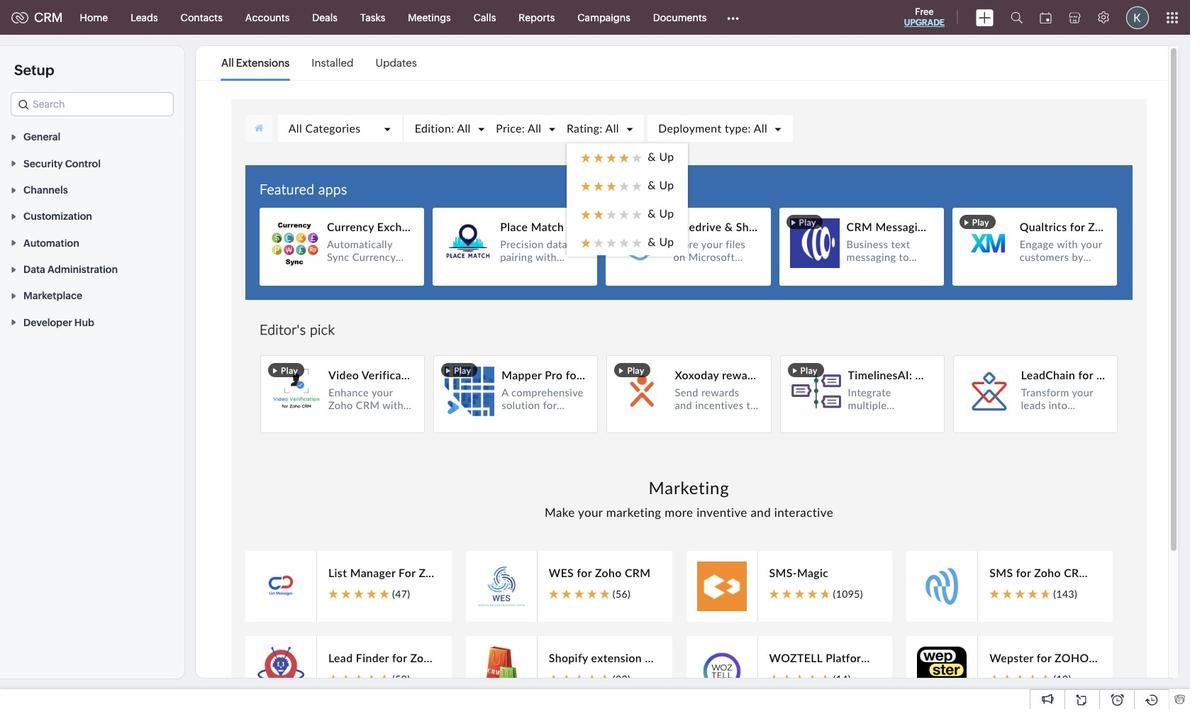 Task type: describe. For each thing, give the bounding box(es) containing it.
data administration button
[[0, 256, 184, 282]]

upgrade
[[905, 18, 945, 28]]

search element
[[1003, 0, 1032, 35]]

installed link
[[312, 47, 354, 79]]

meetings
[[408, 12, 451, 23]]

extensions
[[236, 57, 290, 69]]

data
[[23, 264, 45, 275]]

free
[[916, 6, 934, 17]]

documents
[[653, 12, 707, 23]]

all extensions
[[221, 57, 290, 69]]

Other Modules field
[[718, 6, 749, 29]]

security control button
[[0, 150, 184, 176]]

reports
[[519, 12, 555, 23]]

updates link
[[376, 47, 417, 79]]

developer hub button
[[0, 309, 184, 335]]

security control
[[23, 158, 101, 169]]

tasks
[[360, 12, 386, 23]]

meetings link
[[397, 0, 462, 34]]

create menu image
[[976, 9, 994, 26]]

profile element
[[1118, 0, 1158, 34]]

leads
[[131, 12, 158, 23]]

general
[[23, 132, 61, 143]]

all
[[221, 57, 234, 69]]

search image
[[1011, 11, 1023, 23]]

profile image
[[1127, 6, 1150, 29]]

reports link
[[508, 0, 566, 34]]

logo image
[[11, 12, 28, 23]]

data administration
[[23, 264, 118, 275]]

automation button
[[0, 229, 184, 256]]

campaigns link
[[566, 0, 642, 34]]

customization
[[23, 211, 92, 222]]

calendar image
[[1040, 12, 1052, 23]]



Task type: vqa. For each thing, say whether or not it's contained in the screenshot.
Installed link
yes



Task type: locate. For each thing, give the bounding box(es) containing it.
general button
[[0, 123, 184, 150]]

control
[[65, 158, 101, 169]]

deals link
[[301, 0, 349, 34]]

free upgrade
[[905, 6, 945, 28]]

deals
[[312, 12, 338, 23]]

home link
[[69, 0, 119, 34]]

documents link
[[642, 0, 718, 34]]

customization button
[[0, 203, 184, 229]]

hub
[[74, 317, 94, 328]]

updates
[[376, 57, 417, 69]]

crm
[[34, 10, 63, 25]]

crm link
[[11, 10, 63, 25]]

automation
[[23, 238, 79, 249]]

channels button
[[0, 176, 184, 203]]

Search text field
[[11, 93, 173, 116]]

calls link
[[462, 0, 508, 34]]

developer
[[23, 317, 72, 328]]

marketplace
[[23, 291, 82, 302]]

security
[[23, 158, 63, 169]]

installed
[[312, 57, 354, 69]]

administration
[[48, 264, 118, 275]]

channels
[[23, 185, 68, 196]]

leads link
[[119, 0, 169, 34]]

developer hub
[[23, 317, 94, 328]]

contacts
[[181, 12, 223, 23]]

setup
[[14, 62, 54, 78]]

calls
[[474, 12, 496, 23]]

all extensions link
[[221, 47, 290, 79]]

create menu element
[[968, 0, 1003, 34]]

contacts link
[[169, 0, 234, 34]]

marketplace button
[[0, 282, 184, 309]]

tasks link
[[349, 0, 397, 34]]

accounts
[[245, 12, 290, 23]]

home
[[80, 12, 108, 23]]

campaigns
[[578, 12, 631, 23]]

accounts link
[[234, 0, 301, 34]]

None field
[[11, 92, 174, 116]]



